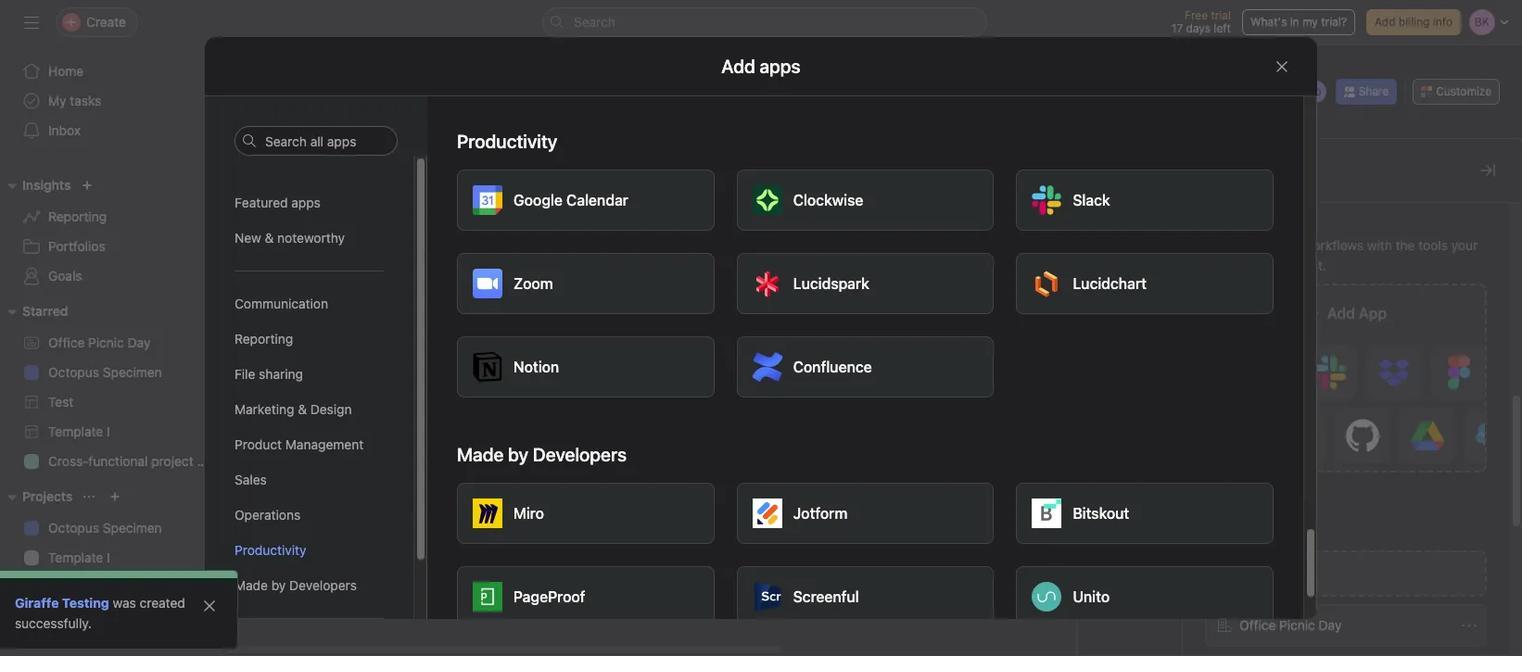 Task type: locate. For each thing, give the bounding box(es) containing it.
1 vertical spatial customize
[[1206, 160, 1294, 181]]

0 vertical spatial i
[[107, 424, 110, 440]]

1 horizontal spatial forms
[[1206, 526, 1249, 543]]

added
[[867, 263, 920, 285]]

functional inside the starred element
[[88, 453, 148, 469]]

in left 'my'
[[1291, 15, 1300, 29]]

cross- inside projects element
[[48, 580, 88, 595]]

2 project from the top
[[151, 580, 194, 595]]

2 specimen from the top
[[103, 520, 162, 536]]

form right 1
[[1122, 498, 1147, 512]]

office picnic day down add form
[[1240, 618, 1342, 633]]

& for design
[[298, 402, 307, 417]]

0 vertical spatial specimen
[[103, 364, 162, 380]]

1 vertical spatial tasks
[[768, 263, 812, 285]]

2 octopus specimen link from the top
[[11, 514, 211, 543]]

communication button
[[235, 287, 384, 322]]

octopus specimen link up test
[[11, 358, 211, 388]]

functional inside projects element
[[88, 580, 148, 595]]

0 horizontal spatial office picnic day
[[48, 335, 151, 351]]

hide sidebar image
[[24, 15, 39, 30]]

cross- up successfully.
[[48, 580, 88, 595]]

starred element
[[0, 295, 223, 480]]

google calendar button
[[457, 170, 715, 231]]

0 vertical spatial form
[[1122, 498, 1147, 512]]

1 horizontal spatial customize
[[1437, 84, 1492, 98]]

0 vertical spatial cross-functional project plan
[[48, 453, 222, 469]]

two minutes
[[418, 346, 573, 381]]

created
[[140, 595, 185, 611]]

plan for second the cross-functional project plan link from the bottom
[[197, 453, 222, 469]]

0 horizontal spatial in
[[389, 346, 412, 381]]

plan inside projects element
[[197, 580, 222, 595]]

1 template i from the top
[[48, 424, 110, 440]]

0 horizontal spatial made
[[235, 578, 268, 594]]

office down starred
[[48, 335, 85, 351]]

1 horizontal spatial productivity
[[457, 131, 558, 152]]

project down test link
[[151, 453, 194, 469]]

0 vertical spatial office
[[48, 335, 85, 351]]

search
[[574, 14, 616, 30]]

the right with
[[1396, 237, 1416, 253]]

1 functional from the top
[[88, 453, 148, 469]]

0 vertical spatial productivity
[[457, 131, 558, 152]]

2 vertical spatial your
[[338, 390, 368, 407]]

2 vertical spatial add
[[1241, 566, 1265, 581]]

picnic
[[88, 335, 124, 351], [1280, 618, 1316, 633]]

in inside start building your workflow in two minutes automate your team's process and keep work flowing.
[[389, 346, 412, 381]]

1 horizontal spatial office
[[1240, 618, 1276, 633]]

template up testing at the bottom left
[[48, 550, 103, 566]]

process
[[423, 390, 478, 407]]

0 vertical spatial template i link
[[11, 417, 211, 447]]

1 horizontal spatial picnic
[[1280, 618, 1316, 633]]

office for the "office picnic day" link
[[48, 335, 85, 351]]

featured apps button
[[235, 185, 384, 221]]

1 vertical spatial &
[[298, 402, 307, 417]]

made left by
[[235, 578, 268, 594]]

1 cross-functional project plan from the top
[[48, 453, 222, 469]]

0 horizontal spatial reporting
[[48, 209, 107, 224]]

0 vertical spatial your
[[1452, 237, 1478, 253]]

1 vertical spatial functional
[[88, 580, 148, 595]]

1 octopus specimen link from the top
[[11, 358, 211, 388]]

0 vertical spatial tasks
[[70, 93, 101, 109]]

reporting up file sharing in the left of the page
[[235, 331, 293, 347]]

2 cross- from the top
[[48, 580, 88, 595]]

cross-functional project plan link inside projects element
[[11, 573, 222, 603]]

0 horizontal spatial day
[[128, 335, 151, 351]]

1 vertical spatial office picnic day
[[1240, 618, 1342, 633]]

project for second the cross-functional project plan link from the bottom
[[151, 453, 194, 469]]

form up the office picnic day button
[[1268, 566, 1296, 581]]

productivity down operations
[[235, 543, 307, 558]]

forms for build integrated workflows with the tools your team uses the most.
[[1206, 526, 1249, 543]]

screenful image
[[753, 582, 782, 612]]

2 cross-functional project plan link from the top
[[11, 573, 222, 603]]

& right new
[[265, 230, 274, 246]]

i up testing at the bottom left
[[107, 550, 110, 566]]

1 vertical spatial form
[[1268, 566, 1296, 581]]

1 vertical spatial project
[[151, 580, 194, 595]]

0 horizontal spatial picnic
[[88, 335, 124, 351]]

being
[[816, 263, 863, 285]]

1 vertical spatial cross-functional project plan
[[48, 580, 222, 595]]

0 vertical spatial customize
[[1437, 84, 1492, 98]]

0 horizontal spatial add
[[1241, 566, 1265, 581]]

lucidchart button
[[1017, 253, 1274, 314]]

0 horizontal spatial forms
[[674, 397, 708, 411]]

1 horizontal spatial the
[[1396, 237, 1416, 253]]

1 horizontal spatial reporting
[[235, 331, 293, 347]]

0 horizontal spatial productivity
[[235, 543, 307, 558]]

1 octopus specimen from the top
[[48, 364, 162, 380]]

workflow
[[267, 346, 383, 381]]

my tasks
[[48, 93, 101, 109]]

add to starred image
[[467, 83, 481, 98]]

0 vertical spatial forms
[[674, 397, 708, 411]]

0 vertical spatial picnic
[[88, 335, 124, 351]]

1 horizontal spatial form
[[1268, 566, 1296, 581]]

0 horizontal spatial &
[[265, 230, 274, 246]]

0 vertical spatial cross-
[[48, 453, 88, 469]]

by
[[271, 578, 286, 594]]

1 horizontal spatial &
[[298, 402, 307, 417]]

0 vertical spatial in
[[1291, 15, 1300, 29]]

day inside the office picnic day button
[[1319, 618, 1342, 633]]

overview
[[263, 116, 321, 132]]

1 vertical spatial your
[[444, 309, 499, 344]]

1 i from the top
[[107, 424, 110, 440]]

ts
[[1290, 84, 1304, 98]]

octopus specimen inside projects element
[[48, 520, 162, 536]]

1 project from the top
[[151, 453, 194, 469]]

task
[[1119, 589, 1142, 603]]

project
[[151, 453, 194, 469], [151, 580, 194, 595]]

made inside button
[[235, 578, 268, 594]]

octopus specimen down the "office picnic day" link
[[48, 364, 162, 380]]

design
[[311, 402, 352, 417]]

1 horizontal spatial add
[[1328, 305, 1356, 322]]

1 horizontal spatial day
[[1319, 618, 1342, 633]]

portfolios link
[[11, 232, 211, 262]]

free trial 17 days left
[[1172, 8, 1232, 35]]

0 horizontal spatial customize
[[1206, 160, 1294, 181]]

2 template i from the top
[[48, 550, 110, 566]]

i down test link
[[107, 424, 110, 440]]

octopus down projects
[[48, 520, 99, 536]]

form for 1 form
[[1122, 498, 1147, 512]]

add inside 'button'
[[1375, 15, 1396, 29]]

developers
[[289, 578, 357, 594]]

0 vertical spatial project
[[151, 453, 194, 469]]

2 cross-functional project plan from the top
[[48, 580, 222, 595]]

office picnic day up test link
[[48, 335, 151, 351]]

day down add form button
[[1319, 618, 1342, 633]]

octopus
[[48, 364, 99, 380], [48, 520, 99, 536]]

0 vertical spatial octopus specimen
[[48, 364, 162, 380]]

co
[[1309, 84, 1322, 98]]

octopus specimen
[[48, 364, 162, 380], [48, 520, 162, 536]]

1 vertical spatial octopus
[[48, 520, 99, 536]]

cross- up projects
[[48, 453, 88, 469]]

specimen down the "office picnic day" link
[[103, 364, 162, 380]]

picnic inside button
[[1280, 618, 1316, 633]]

sales
[[235, 472, 267, 488]]

office picnic day button
[[1206, 605, 1488, 647]]

your up notion "image"
[[444, 309, 499, 344]]

productivity
[[457, 131, 558, 152], [235, 543, 307, 558]]

octopus up test
[[48, 364, 99, 380]]

section
[[1111, 296, 1162, 313]]

1 vertical spatial forms
[[1206, 526, 1249, 543]]

close this dialog image
[[1275, 59, 1290, 74]]

cross-functional project plan
[[48, 453, 222, 469], [48, 580, 222, 595]]

0 vertical spatial template
[[48, 424, 103, 440]]

file sharing button
[[235, 357, 384, 392]]

template i link down test
[[11, 417, 211, 447]]

screenful button
[[737, 567, 994, 628]]

office picnic day for the office picnic day button
[[1240, 618, 1342, 633]]

untitled section button
[[1053, 287, 1340, 321]]

1 vertical spatial made
[[235, 578, 268, 594]]

reporting inside insights element
[[48, 209, 107, 224]]

projects element
[[0, 480, 223, 657]]

1 vertical spatial template i
[[48, 550, 110, 566]]

office
[[48, 335, 85, 351], [1240, 618, 1276, 633]]

forms for manually
[[674, 397, 708, 411]]

0 vertical spatial office picnic day
[[48, 335, 151, 351]]

1 vertical spatial octopus specimen link
[[11, 514, 211, 543]]

productivity inside productivity button
[[235, 543, 307, 558]]

1 vertical spatial the
[[1271, 258, 1290, 274]]

bitskout button
[[1017, 483, 1274, 544]]

1 vertical spatial picnic
[[1280, 618, 1316, 633]]

customize up apps
[[1206, 160, 1294, 181]]

picnic for the office picnic day button
[[1280, 618, 1316, 633]]

octopus for 'octopus specimen' link within projects element
[[48, 520, 99, 536]]

search button
[[543, 7, 988, 37]]

1 vertical spatial reporting
[[235, 331, 293, 347]]

product
[[235, 437, 282, 453]]

template i inside projects element
[[48, 550, 110, 566]]

projects button
[[0, 486, 73, 508]]

tasks
[[70, 93, 101, 109], [768, 263, 812, 285]]

0 vertical spatial day
[[128, 335, 151, 351]]

global element
[[0, 45, 223, 157]]

productivity down add to starred icon
[[457, 131, 558, 152]]

inbox link
[[11, 116, 211, 146]]

1 vertical spatial cross-
[[48, 580, 88, 595]]

zoom
[[514, 275, 553, 292]]

1 horizontal spatial in
[[1291, 15, 1300, 29]]

i inside projects element
[[107, 550, 110, 566]]

picnic up test link
[[88, 335, 124, 351]]

0 vertical spatial add
[[1375, 15, 1396, 29]]

confluence image
[[753, 352, 782, 382]]

& inside new & noteworthy button
[[265, 230, 274, 246]]

tasks right my
[[70, 93, 101, 109]]

jotform image
[[753, 499, 782, 529]]

1 plan from the top
[[197, 453, 222, 469]]

tasks inside global element
[[70, 93, 101, 109]]

2 octopus specimen from the top
[[48, 520, 162, 536]]

1 vertical spatial add
[[1328, 305, 1356, 322]]

2 i from the top
[[107, 550, 110, 566]]

template
[[48, 424, 103, 440], [48, 550, 103, 566]]

1 cross- from the top
[[48, 453, 88, 469]]

picnic inside the starred element
[[88, 335, 124, 351]]

1 octopus from the top
[[48, 364, 99, 380]]

octopus specimen link down projects
[[11, 514, 211, 543]]

giraffe testing link
[[15, 595, 109, 611]]

bitskout
[[1073, 505, 1130, 522]]

cross-functional project plan inside the starred element
[[48, 453, 222, 469]]

0 vertical spatial &
[[265, 230, 274, 246]]

day inside the "office picnic day" link
[[128, 335, 151, 351]]

customize inside dropdown button
[[1437, 84, 1492, 98]]

0 horizontal spatial office
[[48, 335, 85, 351]]

invite button
[[18, 616, 98, 649]]

0 vertical spatial plan
[[197, 453, 222, 469]]

octopus specimen link inside projects element
[[11, 514, 211, 543]]

communication
[[235, 296, 328, 312]]

made down and
[[457, 444, 504, 466]]

0 vertical spatial octopus specimen link
[[11, 358, 211, 388]]

plan
[[197, 453, 222, 469], [197, 580, 222, 595]]

1 horizontal spatial tasks
[[768, 263, 812, 285]]

1 specimen from the top
[[103, 364, 162, 380]]

1 vertical spatial day
[[1319, 618, 1342, 633]]

octopus specimen down projects
[[48, 520, 162, 536]]

octopus specimen inside the starred element
[[48, 364, 162, 380]]

octopus inside the starred element
[[48, 364, 99, 380]]

day up test link
[[128, 335, 151, 351]]

template i down test
[[48, 424, 110, 440]]

new & noteworthy
[[235, 230, 345, 246]]

2 template from the top
[[48, 550, 103, 566]]

the down integrated
[[1271, 258, 1290, 274]]

this project?
[[767, 289, 869, 311]]

0 vertical spatial reporting
[[48, 209, 107, 224]]

cross-
[[48, 453, 88, 469], [48, 580, 88, 595]]

1 template from the top
[[48, 424, 103, 440]]

0 vertical spatial made
[[457, 444, 504, 466]]

miro image
[[473, 499, 503, 529]]

1 vertical spatial cross-functional project plan link
[[11, 573, 222, 603]]

add
[[1375, 15, 1396, 29], [1328, 305, 1356, 322], [1241, 566, 1265, 581]]

sharing
[[259, 366, 303, 382]]

in up team's
[[389, 346, 412, 381]]

template i link up was
[[11, 543, 211, 573]]

in
[[1291, 15, 1300, 29], [389, 346, 412, 381]]

2 functional from the top
[[88, 580, 148, 595]]

plan inside the starred element
[[197, 453, 222, 469]]

form inside button
[[1268, 566, 1296, 581]]

made for made by developers
[[457, 444, 504, 466]]

&
[[265, 230, 274, 246], [298, 402, 307, 417]]

octopus inside projects element
[[48, 520, 99, 536]]

building
[[335, 309, 437, 344]]

reporting button
[[235, 322, 384, 357]]

picnic down add form
[[1280, 618, 1316, 633]]

clockwise button
[[737, 170, 994, 231]]

0 horizontal spatial form
[[1122, 498, 1147, 512]]

0 horizontal spatial the
[[1271, 258, 1290, 274]]

project right was
[[151, 580, 194, 595]]

& left design
[[298, 402, 307, 417]]

1 vertical spatial template
[[48, 550, 103, 566]]

team's
[[372, 390, 419, 407]]

1 horizontal spatial made
[[457, 444, 504, 466]]

project inside the starred element
[[151, 453, 194, 469]]

& inside the marketing & design button
[[298, 402, 307, 417]]

add billing info button
[[1367, 9, 1462, 35]]

1 vertical spatial in
[[389, 346, 412, 381]]

template i inside the starred element
[[48, 424, 110, 440]]

office inside button
[[1240, 618, 1276, 633]]

reporting up portfolios
[[48, 209, 107, 224]]

office picnic day inside the starred element
[[48, 335, 151, 351]]

specimen up was
[[103, 520, 162, 536]]

notion
[[514, 359, 559, 376]]

None text field
[[300, 74, 431, 108]]

office inside the starred element
[[48, 335, 85, 351]]

2 octopus from the top
[[48, 520, 99, 536]]

the
[[1396, 237, 1416, 253], [1271, 258, 1290, 274]]

1 vertical spatial productivity
[[235, 543, 307, 558]]

1 vertical spatial office
[[1240, 618, 1276, 633]]

0 vertical spatial the
[[1396, 237, 1416, 253]]

4
[[1111, 225, 1118, 239]]

1 vertical spatial octopus specimen
[[48, 520, 162, 536]]

your left team's
[[338, 390, 368, 407]]

task templates
[[1105, 589, 1156, 619]]

office picnic day inside button
[[1240, 618, 1342, 633]]

0 horizontal spatial tasks
[[70, 93, 101, 109]]

forms
[[674, 397, 708, 411], [1206, 526, 1249, 543]]

your right tools
[[1452, 237, 1478, 253]]

i
[[107, 424, 110, 440], [107, 550, 110, 566]]

template inside the starred element
[[48, 424, 103, 440]]

0 vertical spatial functional
[[88, 453, 148, 469]]

template down test
[[48, 424, 103, 440]]

0 vertical spatial template i
[[48, 424, 110, 440]]

timeline
[[491, 116, 542, 132]]

template i up testing at the bottom left
[[48, 550, 110, 566]]

2 plan from the top
[[197, 580, 222, 595]]

marketing & design button
[[235, 392, 384, 428]]

1 horizontal spatial office picnic day
[[1240, 618, 1342, 633]]

1 vertical spatial template i link
[[11, 543, 211, 573]]

1 vertical spatial specimen
[[103, 520, 162, 536]]

what's
[[1251, 15, 1288, 29]]

2 horizontal spatial your
[[1452, 237, 1478, 253]]

1 vertical spatial i
[[107, 550, 110, 566]]

test
[[48, 394, 73, 410]]

office down add form
[[1240, 618, 1276, 633]]

miro
[[514, 505, 544, 522]]

tasks up "this project?"
[[768, 263, 812, 285]]

2 horizontal spatial add
[[1375, 15, 1396, 29]]

1 vertical spatial plan
[[197, 580, 222, 595]]

0 vertical spatial cross-functional project plan link
[[11, 447, 222, 477]]

customize down info
[[1437, 84, 1492, 98]]

0 vertical spatial octopus
[[48, 364, 99, 380]]

section
[[1053, 267, 1093, 281]]

insights button
[[0, 174, 71, 197]]



Task type: describe. For each thing, give the bounding box(es) containing it.
app
[[1359, 305, 1387, 322]]

goals link
[[11, 262, 211, 291]]

lucidspark
[[794, 275, 870, 292]]

start
[[267, 309, 329, 344]]

slack image
[[1032, 185, 1062, 215]]

slack
[[1073, 192, 1111, 209]]

untitled
[[1053, 296, 1107, 313]]

board
[[417, 116, 453, 132]]

picnic for the "office picnic day" link
[[88, 335, 124, 351]]

start building your workflow in two minutes automate your team's process and keep work flowing.
[[267, 309, 573, 426]]

day for the office picnic day button
[[1319, 618, 1342, 633]]

add for add billing info
[[1375, 15, 1396, 29]]

lucidchart
[[1073, 275, 1147, 292]]

sales button
[[235, 463, 384, 498]]

billing
[[1399, 15, 1430, 29]]

made for made by developers
[[235, 578, 268, 594]]

1 horizontal spatial your
[[444, 309, 499, 344]]

form for add form
[[1268, 566, 1296, 581]]

home
[[48, 63, 84, 79]]

board link
[[402, 114, 453, 134]]

slack button
[[1017, 170, 1274, 231]]

marketing
[[235, 402, 294, 417]]

octopus specimen link inside the starred element
[[11, 358, 211, 388]]

manually
[[712, 342, 766, 358]]

left
[[1214, 21, 1232, 35]]

functional for second the cross-functional project plan link from the bottom
[[88, 453, 148, 469]]

4 fields
[[1111, 225, 1150, 239]]

close details image
[[1481, 163, 1496, 178]]

i inside the starred element
[[107, 424, 110, 440]]

cross-functional project plan inside projects element
[[48, 580, 222, 595]]

1 template i link from the top
[[11, 417, 211, 447]]

bk
[[1253, 84, 1267, 98]]

template inside projects element
[[48, 550, 103, 566]]

plan for the cross-functional project plan link inside the projects element
[[197, 580, 222, 595]]

add form
[[1241, 566, 1296, 581]]

next button
[[910, 563, 962, 596]]

octopus specimen for 'octopus specimen' link in the starred element
[[48, 364, 162, 380]]

product management
[[235, 437, 364, 453]]

office picnic day for the "office picnic day" link
[[48, 335, 151, 351]]

my tasks link
[[11, 86, 211, 116]]

2 template i link from the top
[[11, 543, 211, 573]]

list
[[358, 116, 380, 132]]

new
[[235, 230, 261, 246]]

confluence
[[794, 359, 872, 376]]

what's in my trial?
[[1251, 15, 1347, 29]]

operations
[[235, 507, 301, 523]]

next
[[922, 571, 950, 587]]

build integrated workflows with the tools your team uses the most.
[[1206, 237, 1478, 274]]

free
[[1185, 8, 1208, 22]]

new & noteworthy button
[[235, 221, 384, 256]]

template i for first template i link from the top of the page
[[48, 424, 110, 440]]

jotform
[[794, 505, 848, 522]]

pageproof
[[514, 589, 586, 606]]

add for add form
[[1241, 566, 1265, 581]]

octopus specimen for 'octopus specimen' link within projects element
[[48, 520, 162, 536]]

office for the office picnic day button
[[1240, 618, 1276, 633]]

notion image
[[473, 352, 503, 382]]

clockwise image
[[753, 185, 782, 215]]

add form button
[[1206, 551, 1488, 597]]

integrated
[[1239, 237, 1300, 253]]

unito image
[[1032, 582, 1062, 612]]

add for add app
[[1328, 305, 1356, 322]]

functional for the cross-functional project plan link inside the projects element
[[88, 580, 148, 595]]

office picnic day link
[[11, 328, 211, 358]]

unito
[[1073, 589, 1110, 606]]

add billing info
[[1375, 15, 1453, 29]]

google calendar image
[[473, 185, 503, 215]]

file
[[235, 366, 255, 382]]

jotform button
[[737, 483, 994, 544]]

operations button
[[235, 498, 384, 533]]

17
[[1172, 21, 1184, 35]]

most.
[[1293, 258, 1327, 274]]

your inside build integrated workflows with the tools your team uses the most.
[[1452, 237, 1478, 253]]

specimen inside the starred element
[[103, 364, 162, 380]]

Search all apps text field
[[235, 126, 398, 156]]

giraffe
[[15, 595, 59, 611]]

lucidspark button
[[737, 253, 994, 314]]

fr
[[1274, 84, 1283, 98]]

by developers
[[508, 444, 627, 466]]

templates
[[1105, 606, 1156, 619]]

day for the "office picnic day" link
[[128, 335, 151, 351]]

team
[[1206, 258, 1236, 274]]

overview link
[[249, 114, 321, 134]]

1 cross-functional project plan link from the top
[[11, 447, 222, 477]]

reporting inside button
[[235, 331, 293, 347]]

marketing & design
[[235, 402, 352, 417]]

tasks inside how are tasks being added to this project?
[[768, 263, 812, 285]]

clockwise
[[794, 192, 864, 209]]

with
[[1368, 237, 1393, 253]]

days
[[1187, 21, 1211, 35]]

unito button
[[1017, 567, 1274, 628]]

1 form
[[1114, 498, 1147, 512]]

lucidspark image
[[753, 269, 782, 299]]

search list box
[[543, 7, 988, 37]]

and
[[481, 390, 507, 407]]

my
[[48, 93, 66, 109]]

& for noteworthy
[[265, 230, 274, 246]]

invite
[[52, 624, 85, 640]]

projects
[[22, 489, 73, 505]]

cross- inside the starred element
[[48, 453, 88, 469]]

notion button
[[457, 337, 715, 398]]

template i for first template i link from the bottom
[[48, 550, 110, 566]]

pageproof image
[[473, 582, 503, 612]]

are
[[737, 263, 763, 285]]

bitskout image
[[1032, 499, 1062, 529]]

google calendar
[[514, 192, 629, 209]]

lucidchart image
[[1032, 269, 1062, 299]]

starred button
[[0, 300, 68, 323]]

was created successfully.
[[15, 595, 185, 632]]

insights element
[[0, 169, 223, 295]]

in inside button
[[1291, 15, 1300, 29]]

uses
[[1239, 258, 1267, 274]]

miro button
[[457, 483, 715, 544]]

productivity button
[[235, 533, 384, 568]]

close image
[[202, 599, 217, 614]]

specimen inside projects element
[[103, 520, 162, 536]]

info
[[1434, 15, 1453, 29]]

project for the cross-functional project plan link inside the projects element
[[151, 580, 194, 595]]

automate
[[267, 390, 334, 407]]

0 horizontal spatial your
[[338, 390, 368, 407]]

insights
[[22, 177, 71, 193]]

keep
[[511, 390, 544, 407]]

starred
[[22, 303, 68, 319]]

testing
[[62, 595, 109, 611]]

timeline link
[[476, 114, 542, 134]]

share button
[[1336, 79, 1398, 105]]

zoom image
[[473, 269, 503, 299]]

reporting link
[[11, 202, 211, 232]]

octopus for 'octopus specimen' link in the starred element
[[48, 364, 99, 380]]

to
[[924, 263, 941, 285]]

goals
[[48, 268, 82, 284]]



Task type: vqa. For each thing, say whether or not it's contained in the screenshot.
the topmost ago
no



